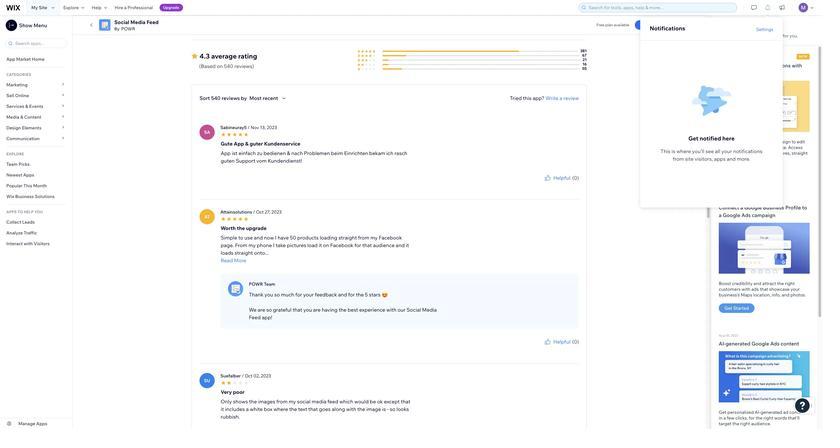 Task type: vqa. For each thing, say whether or not it's contained in the screenshot.
the your within the Add your text here. Edit to add dynamic values like name, email and more.
no



Task type: describe. For each thing, give the bounding box(es) containing it.
einrichten
[[344, 150, 368, 156]]

customers
[[719, 287, 741, 293]]

for inside get personalized ai-generated ad content in a few clicks, for the right words that'll target the right audience.
[[749, 416, 755, 421]]

enhance
[[719, 62, 740, 69]]

0 horizontal spatial my
[[249, 242, 256, 249]]

elements
[[733, 145, 752, 150]]

1 vertical spatial so
[[267, 307, 272, 313]]

sell online link
[[0, 90, 72, 101]]

business inside the connect a google business profile to a google ads campaign
[[764, 205, 785, 211]]

the inside boost credibility and attract the right customers with ads that showcase your business's maps location, info, and photos.
[[778, 281, 785, 287]]

marketing
[[6, 82, 28, 88]]

generated inside aug 30, 2023 ai-generated google ads content
[[726, 341, 751, 347]]

this inside sidebar element
[[23, 183, 32, 189]]

manage
[[18, 421, 35, 427]]

content inside get personalized ai-generated ad content in a few clicks, for the right words that'll target the right audience.
[[790, 410, 806, 416]]

onto...
[[254, 250, 269, 256]]

solutions
[[35, 194, 55, 200]]

app inside sidebar element
[[6, 56, 15, 62]]

social
[[297, 399, 311, 405]]

design elements link
[[0, 123, 72, 133]]

notifications
[[650, 25, 686, 32]]

traffic
[[24, 230, 37, 236]]

tried this app? write a review
[[510, 95, 579, 101]]

to inside worth the upgrade simple to use and now i have 50 products loading straight from my facebook page. from my phone i take pictures load it on facebook for that audience and it loads straight onto... read more
[[239, 235, 243, 241]]

wix
[[6, 194, 14, 200]]

your inside enhance your digital creations with adobe express
[[741, 62, 752, 69]]

a inside 'link'
[[124, 5, 127, 10]]

hire a professional
[[115, 5, 153, 10]]

picks
[[19, 162, 30, 167]]

the inside tap in to the leader in visual design to edit media elements for your website. access adobe's advanced design features, straight from wix's media manager.
[[738, 139, 745, 145]]

you.
[[790, 33, 799, 39]]

in inside get personalized ai-generated ad content in a few clicks, for the right words that'll target the right audience.
[[719, 416, 723, 421]]

0 horizontal spatial read more button
[[192, 13, 217, 21]]

aug 30, 2023 ai-generated google ads content
[[719, 334, 800, 347]]

audience
[[373, 242, 395, 249]]

the left best
[[339, 307, 347, 313]]

would
[[355, 399, 369, 405]]

with inside enhance your digital creations with adobe express
[[792, 62, 803, 69]]

a right connect
[[741, 205, 744, 211]]

loading
[[320, 235, 338, 241]]

popular
[[6, 183, 22, 189]]

the right clicks,
[[756, 416, 763, 421]]

& left guter
[[245, 141, 249, 147]]

this is where you'll see all your notifications from site visitors, apps and more.
[[661, 148, 763, 162]]

get for get started
[[725, 306, 733, 312]]

help
[[92, 5, 102, 10]]

the left 5
[[356, 292, 364, 298]]

hire a professional link
[[111, 0, 157, 15]]

oct for very poor
[[245, 374, 253, 379]]

that inside boost credibility and attract the right customers with ads that showcase your business's maps location, info, and photos.
[[760, 287, 769, 293]]

pictures
[[287, 242, 306, 249]]

helpful for app ist einfach zu bedienen & nach problemen beim einrichten bekam ich rasch guten support vom kundendienst!
[[554, 175, 571, 181]]

to right tap
[[733, 139, 737, 145]]

rating
[[238, 52, 257, 60]]

kundenservice
[[264, 141, 301, 147]]

media inside tap in to the leader in visual design to edit media elements for your website. access adobe's advanced design features, straight from wix's media manager.
[[719, 145, 732, 150]]

info,
[[772, 293, 781, 298]]

1 horizontal spatial right
[[764, 416, 774, 421]]

connect
[[719, 205, 740, 211]]

0 vertical spatial 540
[[224, 63, 233, 69]]

adobe's
[[719, 150, 736, 156]]

site inside button
[[656, 22, 665, 28]]

social media feed logo image
[[99, 19, 111, 31]]

new
[[719, 24, 731, 31]]

1 vertical spatial straight
[[339, 235, 357, 241]]

0 vertical spatial read
[[192, 14, 204, 20]]

(0) for app ist einfach zu bedienen & nach problemen beim einrichten bekam ich rasch guten support vom kundendienst!
[[573, 175, 579, 181]]

to inside the connect a google business profile to a google ads campaign
[[803, 205, 808, 211]]

team inside 'link'
[[6, 162, 18, 167]]

my
[[31, 5, 38, 10]]

feedback for simple to use and now i have 50 products loading straight from my facebook page. from my phone i take pictures load it on facebook for that audience and it loads straight onto...
[[563, 346, 579, 351]]

attract
[[763, 281, 777, 287]]

0 vertical spatial google
[[745, 205, 762, 211]]

get started link
[[719, 304, 755, 313]]

0 horizontal spatial on
[[217, 63, 223, 69]]

13,
[[260, 125, 266, 130]]

right inside boost credibility and attract the right customers with ads that showcase your business's maps location, info, and photos.
[[786, 281, 795, 287]]

at
[[204, 214, 210, 220]]

and up "phone"
[[254, 235, 263, 241]]

381
[[581, 48, 587, 53]]

most
[[250, 95, 262, 101]]

and right "info,"
[[782, 293, 790, 298]]

adobe
[[719, 70, 735, 76]]

plan
[[606, 23, 613, 27]]

professional
[[128, 5, 153, 10]]

nach
[[292, 150, 303, 156]]

app?
[[533, 95, 545, 101]]

ai- inside get personalized ai-generated ad content in a few clicks, for the right words that'll target the right audience.
[[755, 410, 761, 416]]

credibility
[[733, 281, 753, 287]]

thank you for your feedback for simple to use and now i have 50 products loading straight from my facebook page. from my phone i take pictures load it on facebook for that audience and it loads straight onto...
[[529, 346, 579, 351]]

take
[[276, 242, 286, 249]]

straight inside tap in to the leader in visual design to edit media elements for your website. access adobe's advanced design features, straight from wix's media manager.
[[792, 150, 808, 156]]

express
[[736, 70, 755, 76]]

marketing link
[[0, 80, 72, 90]]

1 vertical spatial team
[[264, 282, 275, 287]]

feedback inside thank you so much for your feedback and for the 5 stars 😍 we are so grateful that you are having the best experience with our social media feed app!
[[315, 292, 337, 298]]

text
[[298, 406, 307, 413]]

thank for simple to use and now i have 50 products loading straight from my facebook page. from my phone i take pictures load it on facebook for that audience and it loads straight onto...
[[529, 346, 540, 351]]

have
[[278, 235, 289, 241]]

apps to help you
[[6, 210, 43, 215]]

leads
[[22, 220, 35, 225]]

2 horizontal spatial my
[[371, 235, 378, 241]]

1 vertical spatial design
[[758, 150, 772, 156]]

ist
[[232, 150, 238, 156]]

0 horizontal spatial more
[[205, 14, 217, 20]]

& left events
[[25, 104, 28, 109]]

boost
[[719, 281, 732, 287]]

categories
[[6, 72, 31, 77]]

media inside thank you so much for your feedback and for the 5 stars 😍 we are so grateful that you are having the best experience with our social media feed app!
[[422, 307, 437, 313]]

1 horizontal spatial it
[[319, 242, 322, 249]]

free
[[597, 23, 605, 27]]

(based
[[199, 63, 216, 69]]

services & events
[[6, 104, 43, 109]]

oct for worth the upgrade
[[256, 209, 264, 215]]

content inside aug 30, 2023 ai-generated google ads content
[[781, 341, 800, 347]]

0 horizontal spatial straight
[[235, 250, 253, 256]]

sell online
[[6, 93, 29, 99]]

feedback for app ist einfach zu bedienen & nach problemen beim einrichten bekam ich rasch guten support vom kundendienst!
[[563, 182, 579, 187]]

p o image
[[228, 282, 243, 297]]

it inside very poor only shows the images from my social media feed which would be ok except that it includes a white box where the text that goes along with the image is - so looks rubbish.
[[221, 406, 224, 413]]

except
[[384, 399, 400, 405]]

image
[[367, 406, 381, 413]]

social inside social media feed by powr
[[114, 19, 129, 25]]

ai- inside aug 30, 2023 ai-generated google ads content
[[719, 341, 726, 347]]

and left attract
[[754, 281, 762, 287]]

and right "audience"
[[396, 242, 405, 249]]

the left text
[[289, 406, 297, 413]]

apps
[[6, 210, 17, 215]]

and inside thank you so much for your feedback and for the 5 stars 😍 we are so grateful that you are having the best experience with our social media feed app!
[[338, 292, 347, 298]]

for inside worth the upgrade simple to use and now i have 50 products loading straight from my facebook page. from my phone i take pictures load it on facebook for that audience and it loads straight onto... read more
[[355, 242, 361, 249]]

app market home link
[[0, 54, 72, 65]]

the down would
[[358, 406, 365, 413]]

gute app & guter kundenservice app ist einfach zu bedienen & nach problemen beim einrichten bekam ich rasch guten support vom kundendienst!
[[221, 141, 408, 164]]

& inside 'link'
[[20, 114, 23, 120]]

1 vertical spatial app
[[234, 141, 244, 147]]

read inside worth the upgrade simple to use and now i have 50 products loading straight from my facebook page. from my phone i take pictures load it on facebook for that audience and it loads straight onto... read more
[[221, 258, 233, 264]]

media inside tap in to the leader in visual design to edit media elements for your website. access adobe's advanced design features, straight from wix's media manager.
[[742, 156, 755, 162]]

photos.
[[791, 293, 807, 298]]

2 horizontal spatial it
[[406, 242, 409, 249]]

0 vertical spatial i
[[275, 235, 277, 241]]

very
[[221, 389, 232, 396]]

0 vertical spatial site
[[39, 5, 47, 10]]

1 vertical spatial google
[[723, 212, 741, 219]]

helpful for simple to use and now i have 50 products loading straight from my facebook page. from my phone i take pictures load it on facebook for that audience and it loads straight onto...
[[554, 339, 571, 345]]

google inside aug 30, 2023 ai-generated google ads content
[[752, 341, 770, 347]]

that inside thank you so much for your feedback and for the 5 stars 😍 we are so grateful that you are having the best experience with our social media feed app!
[[293, 307, 302, 313]]

edit
[[798, 139, 806, 145]]

4.3
[[200, 52, 210, 60]]

1 horizontal spatial so
[[275, 292, 280, 298]]

with inside very poor only shows the images from my social media feed which would be ok except that it includes a white box where the text that goes along with the image is - so looks rubbish.
[[346, 406, 356, 413]]

get for get notified here
[[689, 135, 699, 142]]

communication link
[[0, 133, 72, 144]]

show menu
[[19, 22, 47, 29]]

showcase
[[770, 287, 790, 293]]

ads inside the connect a google business profile to a google ads campaign
[[742, 212, 751, 219]]

from inside this is where you'll see all your notifications from site visitors, apps and more.
[[673, 156, 684, 162]]

enhance your digital creations with adobe express
[[719, 62, 803, 76]]

profile
[[786, 205, 802, 211]]

0 horizontal spatial 540
[[211, 95, 221, 101]]

releases
[[733, 24, 757, 31]]

having
[[322, 307, 338, 313]]

27,
[[265, 209, 271, 215]]

ich
[[387, 150, 394, 156]]

personalized inside new releases product updates, personalized for you.
[[756, 33, 782, 39]]

nov
[[251, 125, 259, 130]]

communication
[[6, 136, 41, 142]]

few
[[727, 416, 735, 421]]

30,
[[726, 334, 731, 338]]

newest apps link
[[0, 170, 72, 181]]

0 horizontal spatial facebook
[[330, 242, 354, 249]]

from inside worth the upgrade simple to use and now i have 50 products loading straight from my facebook page. from my phone i take pictures load it on facebook for that audience and it loads straight onto... read more
[[358, 235, 370, 241]]



Task type: locate. For each thing, give the bounding box(es) containing it.
much
[[281, 292, 294, 298]]

team up grateful on the bottom left of page
[[264, 282, 275, 287]]

target
[[719, 421, 732, 427]]

2023 for app ist einfach zu bedienen & nach problemen beim einrichten bekam ich rasch guten support vom kundendienst!
[[267, 125, 277, 130]]

with left our
[[387, 307, 397, 313]]

get up you'll
[[689, 135, 699, 142]]

feed inside thank you so much for your feedback and for the 5 stars 😍 we are so grateful that you are having the best experience with our social media feed app!
[[249, 315, 261, 321]]

1 vertical spatial media
[[312, 399, 327, 405]]

is left you'll
[[672, 148, 676, 155]]

feed down we
[[249, 315, 261, 321]]

from
[[673, 156, 684, 162], [719, 156, 729, 162], [358, 235, 370, 241], [277, 399, 288, 405]]

0 vertical spatial content
[[781, 341, 800, 347]]

so inside very poor only shows the images from my social media feed which would be ok except that it includes a white box where the text that goes along with the image is - so looks rubbish.
[[390, 406, 396, 413]]

1 horizontal spatial oct
[[256, 209, 264, 215]]

0 horizontal spatial is
[[382, 406, 386, 413]]

1 vertical spatial facebook
[[330, 242, 354, 249]]

powr right by
[[121, 26, 135, 32]]

app market home
[[6, 56, 44, 62]]

the up use
[[237, 225, 245, 232]]

kundendienst!
[[268, 158, 302, 164]]

site right add
[[656, 22, 665, 28]]

generated left the ad
[[761, 410, 783, 416]]

interact with visitors
[[6, 241, 50, 247]]

to right add
[[651, 22, 655, 28]]

and right 'apps' in the right of the page
[[727, 156, 736, 162]]

settings button
[[757, 26, 774, 32]]

reviews
[[222, 95, 240, 101]]

1 are from the left
[[258, 307, 265, 313]]

hire
[[115, 5, 123, 10]]

1 horizontal spatial ads
[[771, 341, 780, 347]]

rasch
[[395, 150, 408, 156]]

manage apps link
[[0, 419, 72, 430]]

1 vertical spatial thank you for your feedback
[[529, 346, 579, 351]]

design
[[6, 125, 21, 131]]

0 vertical spatial helpful button
[[544, 174, 571, 182]]

suefalber / oct 02, 2023
[[221, 374, 271, 379]]

& up kundendienst!
[[287, 150, 291, 156]]

a right hire
[[124, 5, 127, 10]]

are left having at the bottom left of page
[[313, 307, 321, 313]]

1 vertical spatial where
[[274, 406, 288, 413]]

sidebar element
[[0, 15, 73, 430]]

0 vertical spatial design
[[777, 139, 791, 145]]

this
[[661, 148, 671, 155], [23, 183, 32, 189]]

1 horizontal spatial read more button
[[221, 257, 411, 264]]

0 vertical spatial (0)
[[573, 175, 579, 181]]

ads inside aug 30, 2023 ai-generated google ads content
[[771, 341, 780, 347]]

is inside this is where you'll see all your notifications from site visitors, apps and more.
[[672, 148, 676, 155]]

1 horizontal spatial generated
[[761, 410, 783, 416]]

to inside add to site button
[[651, 22, 655, 28]]

0 vertical spatial media
[[719, 145, 732, 150]]

interact
[[6, 241, 23, 247]]

manager.
[[756, 156, 775, 162]]

design
[[777, 139, 791, 145], [758, 150, 772, 156]]

1 vertical spatial generated
[[761, 410, 783, 416]]

design elements
[[6, 125, 41, 131]]

a inside get personalized ai-generated ad content in a few clicks, for the right words that'll target the right audience.
[[724, 416, 726, 421]]

load
[[308, 242, 318, 249]]

(based on 540 reviews)
[[199, 63, 254, 69]]

we
[[249, 307, 257, 313]]

images
[[258, 399, 275, 405]]

get left few
[[719, 410, 727, 416]]

explore
[[6, 152, 24, 157]]

1 vertical spatial feedback
[[315, 292, 337, 298]]

for inside tap in to the leader in visual design to edit media elements for your website. access adobe's advanced design features, straight from wix's media manager.
[[753, 145, 759, 150]]

settings
[[757, 26, 774, 32]]

1 horizontal spatial apps
[[36, 421, 47, 427]]

with inside thank you so much for your feedback and for the 5 stars 😍 we are so grateful that you are having the best experience with our social media feed app!
[[387, 307, 397, 313]]

0 vertical spatial facebook
[[379, 235, 402, 241]]

that up looks
[[401, 399, 411, 405]]

2 horizontal spatial straight
[[792, 150, 808, 156]]

50
[[290, 235, 296, 241]]

0 horizontal spatial app
[[6, 56, 15, 62]]

you
[[34, 210, 43, 215]]

0 horizontal spatial i
[[273, 242, 275, 249]]

1 vertical spatial my
[[249, 242, 256, 249]]

average
[[211, 52, 237, 60]]

most recent
[[250, 95, 278, 101]]

get inside get personalized ai-generated ad content in a few clicks, for the right words that'll target the right audience.
[[719, 410, 727, 416]]

0 vertical spatial read more button
[[192, 13, 217, 21]]

from inside tap in to the leader in visual design to edit media elements for your website. access adobe's advanced design features, straight from wix's media manager.
[[719, 156, 729, 162]]

visitors,
[[695, 156, 713, 162]]

1 vertical spatial more
[[234, 258, 247, 264]]

where inside very poor only shows the images from my social media feed which would be ok except that it includes a white box where the text that goes along with the image is - so looks rubbish.
[[274, 406, 288, 413]]

thank for app ist einfach zu bedienen & nach problemen beim einrichten bekam ich rasch guten support vom kundendienst!
[[529, 182, 540, 187]]

you'll
[[693, 148, 705, 155]]

the up white
[[249, 399, 257, 405]]

to up from
[[239, 235, 243, 241]]

with inside boost credibility and attract the right customers with ads that showcase your business's maps location, info, and photos.
[[742, 287, 751, 293]]

on
[[217, 63, 223, 69], [323, 242, 329, 249]]

where right the box
[[274, 406, 288, 413]]

540 down "4.3 average rating"
[[224, 63, 233, 69]]

0 vertical spatial ai-
[[719, 341, 726, 347]]

for inside new releases product updates, personalized for you.
[[783, 33, 789, 39]]

1 vertical spatial is
[[382, 406, 386, 413]]

0 horizontal spatial it
[[221, 406, 224, 413]]

white
[[250, 406, 263, 413]]

apps for manage apps
[[36, 421, 47, 427]]

0 horizontal spatial generated
[[726, 341, 751, 347]]

0 horizontal spatial where
[[274, 406, 288, 413]]

1 helpful from the top
[[554, 175, 571, 181]]

straight down from
[[235, 250, 253, 256]]

1 horizontal spatial app
[[221, 150, 231, 156]]

2 horizontal spatial right
[[786, 281, 795, 287]]

in right tap
[[728, 139, 732, 145]]

team down explore
[[6, 162, 18, 167]]

your inside this is where you'll see all your notifications from site visitors, apps and more.
[[722, 148, 733, 155]]

and left 5
[[338, 292, 347, 298]]

personalized up target on the bottom right of the page
[[728, 410, 754, 416]]

is inside very poor only shows the images from my social media feed which would be ok except that it includes a white box where the text that goes along with the image is - so looks rubbish.
[[382, 406, 386, 413]]

business's
[[719, 293, 740, 298]]

from inside very poor only shows the images from my social media feed which would be ok except that it includes a white box where the text that goes along with the image is - so looks rubbish.
[[277, 399, 288, 405]]

get left started
[[725, 306, 733, 312]]

a left few
[[724, 416, 726, 421]]

2 horizontal spatial /
[[253, 209, 255, 215]]

a right write
[[560, 95, 563, 101]]

0 horizontal spatial apps
[[23, 172, 34, 178]]

that inside worth the upgrade simple to use and now i have 50 products loading straight from my facebook page. from my phone i take pictures load it on facebook for that audience and it loads straight onto... read more
[[363, 242, 372, 249]]

business up "campaign"
[[764, 205, 785, 211]]

0 vertical spatial social
[[114, 19, 129, 25]]

from
[[235, 242, 248, 249]]

& left content
[[20, 114, 23, 120]]

more inside worth the upgrade simple to use and now i have 50 products loading straight from my facebook page. from my phone i take pictures load it on facebook for that audience and it loads straight onto... read more
[[234, 258, 247, 264]]

app up guten
[[221, 150, 231, 156]]

straight down edit
[[792, 150, 808, 156]]

0 vertical spatial ads
[[742, 212, 751, 219]]

0 horizontal spatial are
[[258, 307, 265, 313]]

in left few
[[719, 416, 723, 421]]

0 horizontal spatial media
[[312, 399, 327, 405]]

0 horizontal spatial powr
[[121, 26, 135, 32]]

see
[[706, 148, 714, 155]]

tap
[[719, 139, 727, 145]]

2023 right 27,
[[272, 209, 282, 215]]

0 horizontal spatial design
[[758, 150, 772, 156]]

1 horizontal spatial /
[[248, 125, 250, 130]]

/ for very poor
[[242, 374, 244, 379]]

so up app!
[[267, 307, 272, 313]]

elements
[[22, 125, 41, 131]]

by
[[114, 26, 120, 32]]

thank inside thank you so much for your feedback and for the 5 stars 😍 we are so grateful that you are having the best experience with our social media feed app!
[[249, 292, 264, 298]]

vom
[[257, 158, 267, 164]]

1 vertical spatial (0)
[[573, 339, 579, 345]]

campaign
[[752, 212, 776, 219]]

powr inside social media feed by powr
[[121, 26, 135, 32]]

and inside this is where you'll see all your notifications from site visitors, apps and more.
[[727, 156, 736, 162]]

zu
[[257, 150, 263, 156]]

experience
[[360, 307, 386, 313]]

is
[[672, 148, 676, 155], [382, 406, 386, 413]]

ai-
[[719, 341, 726, 347], [755, 410, 761, 416]]

2 vertical spatial app
[[221, 150, 231, 156]]

media right our
[[422, 307, 437, 313]]

your inside tap in to the leader in visual design to edit media elements for your website. access adobe's advanced design features, straight from wix's media manager.
[[760, 145, 770, 150]]

i right now
[[275, 235, 277, 241]]

review
[[564, 95, 579, 101]]

this inside this is where you'll see all your notifications from site visitors, apps and more.
[[661, 148, 671, 155]]

0 horizontal spatial ads
[[742, 212, 751, 219]]

help
[[24, 210, 34, 215]]

ok
[[377, 399, 383, 405]]

/ for gute app & guter kundenservice
[[248, 125, 250, 130]]

with down new
[[792, 62, 803, 69]]

to right profile
[[803, 205, 808, 211]]

i left take
[[273, 242, 275, 249]]

phone
[[257, 242, 272, 249]]

my up "audience"
[[371, 235, 378, 241]]

2 helpful button from the top
[[544, 338, 571, 346]]

2023 inside aug 30, 2023 ai-generated google ads content
[[731, 334, 739, 338]]

google
[[745, 205, 762, 211], [723, 212, 741, 219], [752, 341, 770, 347]]

0 vertical spatial thank you for your feedback
[[529, 182, 579, 187]]

where inside this is where you'll see all your notifications from site visitors, apps and more.
[[677, 148, 691, 155]]

advanced
[[737, 150, 757, 156]]

1 horizontal spatial read
[[221, 258, 233, 264]]

apps right manage
[[36, 421, 47, 427]]

media inside very poor only shows the images from my social media feed which would be ok except that it includes a white box where the text that goes along with the image is - so looks rubbish.
[[312, 399, 327, 405]]

/ left the nov
[[248, 125, 250, 130]]

your inside boost credibility and attract the right customers with ads that showcase your business's maps location, info, and photos.
[[791, 287, 800, 293]]

oct left 27,
[[256, 209, 264, 215]]

site right my
[[39, 5, 47, 10]]

app up ist
[[234, 141, 244, 147]]

1 vertical spatial 540
[[211, 95, 221, 101]]

ai- up audience.
[[755, 410, 761, 416]]

media & content link
[[0, 112, 72, 123]]

it right load
[[319, 242, 322, 249]]

clicks,
[[736, 416, 748, 421]]

1 helpful button from the top
[[544, 174, 571, 182]]

0 vertical spatial app
[[6, 56, 15, 62]]

powr team
[[249, 282, 275, 287]]

1 horizontal spatial in
[[728, 139, 732, 145]]

that right grateful on the bottom left of page
[[293, 307, 302, 313]]

oct left 02,
[[245, 374, 253, 379]]

Search apps... field
[[13, 39, 65, 48]]

on down loading
[[323, 242, 329, 249]]

2 vertical spatial get
[[719, 410, 727, 416]]

1 (0) from the top
[[573, 175, 579, 181]]

0 horizontal spatial right
[[741, 421, 751, 427]]

0 vertical spatial where
[[677, 148, 691, 155]]

1 thank you for your feedback from the top
[[529, 182, 579, 187]]

1 horizontal spatial media
[[719, 145, 732, 150]]

the right attract
[[778, 281, 785, 287]]

1 vertical spatial business
[[764, 205, 785, 211]]

that right text
[[309, 406, 318, 413]]

1 horizontal spatial design
[[777, 139, 791, 145]]

where up site
[[677, 148, 691, 155]]

1 vertical spatial content
[[790, 410, 806, 416]]

1 horizontal spatial is
[[672, 148, 676, 155]]

2 horizontal spatial in
[[760, 139, 763, 145]]

Search for tools, apps, help & more... field
[[587, 3, 736, 12]]

1 vertical spatial powr
[[249, 282, 263, 287]]

boost credibility and attract the right customers with ads that showcase your business's maps location, info, and photos.
[[719, 281, 807, 298]]

ai- down aug
[[719, 341, 726, 347]]

business down popular this month
[[15, 194, 34, 200]]

analyze
[[6, 230, 23, 236]]

add to site
[[641, 22, 665, 28]]

1 vertical spatial read more button
[[221, 257, 411, 264]]

personalized inside get personalized ai-generated ad content in a few clicks, for the right words that'll target the right audience.
[[728, 410, 754, 416]]

apps
[[23, 172, 34, 178], [36, 421, 47, 427]]

0 vertical spatial thank
[[529, 182, 540, 187]]

available
[[614, 23, 630, 27]]

0 vertical spatial /
[[248, 125, 250, 130]]

it down only
[[221, 406, 224, 413]]

design up features,
[[777, 139, 791, 145]]

app left market
[[6, 56, 15, 62]]

0 vertical spatial get
[[689, 135, 699, 142]]

2 are from the left
[[313, 307, 321, 313]]

stars
[[369, 292, 381, 298]]

2 vertical spatial feedback
[[563, 346, 579, 351]]

a left white
[[246, 406, 249, 413]]

generated
[[726, 341, 751, 347], [761, 410, 783, 416]]

2 helpful from the top
[[554, 339, 571, 345]]

2023 right 13,
[[267, 125, 277, 130]]

0 horizontal spatial social
[[114, 19, 129, 25]]

a inside very poor only shows the images from my social media feed which would be ok except that it includes a white box where the text that goes along with the image is - so looks rubbish.
[[246, 406, 249, 413]]

show menu button
[[6, 20, 47, 31]]

right right few
[[741, 421, 751, 427]]

new
[[800, 55, 808, 59]]

0 vertical spatial team
[[6, 162, 18, 167]]

in left visual
[[760, 139, 763, 145]]

worth
[[221, 225, 236, 232]]

2 vertical spatial /
[[242, 374, 244, 379]]

thank
[[529, 182, 540, 187], [249, 292, 264, 298], [529, 346, 540, 351]]

get for get personalized ai-generated ad content in a few clicks, for the right words that'll target the right audience.
[[719, 410, 727, 416]]

2 vertical spatial my
[[289, 399, 296, 405]]

2 (0) from the top
[[573, 339, 579, 345]]

that left "audience"
[[363, 242, 372, 249]]

2 vertical spatial straight
[[235, 250, 253, 256]]

to left edit
[[792, 139, 797, 145]]

get started
[[725, 306, 750, 312]]

1 vertical spatial thank
[[249, 292, 264, 298]]

business
[[15, 194, 34, 200], [764, 205, 785, 211]]

that right ads
[[760, 287, 769, 293]]

55
[[583, 66, 587, 71]]

my left social
[[289, 399, 296, 405]]

so left much
[[275, 292, 280, 298]]

apps up popular this month
[[23, 172, 34, 178]]

with left ads
[[742, 287, 751, 293]]

services & events link
[[0, 101, 72, 112]]

1 vertical spatial /
[[253, 209, 255, 215]]

get personalized ai-generated ad content in a few clicks, for the right words that'll target the right audience.
[[719, 410, 806, 427]]

feed inside social media feed by powr
[[147, 19, 159, 25]]

1 horizontal spatial feed
[[249, 315, 261, 321]]

2023 for only shows the images from my social media feed which would be ok except that it includes a white box where the text that goes along with the image is - so looks rubbish.
[[261, 374, 271, 379]]

straight right loading
[[339, 235, 357, 241]]

media inside social media feed by powr
[[130, 19, 146, 25]]

2 thank you for your feedback from the top
[[529, 346, 579, 351]]

the right target on the bottom right of the page
[[733, 421, 740, 427]]

/ left 27,
[[253, 209, 255, 215]]

/ for worth the upgrade
[[253, 209, 255, 215]]

1 vertical spatial social
[[407, 307, 421, 313]]

media inside media & content 'link'
[[6, 114, 19, 120]]

0 vertical spatial this
[[661, 148, 671, 155]]

on down average at the left top of page
[[217, 63, 223, 69]]

my inside very poor only shows the images from my social media feed which would be ok except that it includes a white box where the text that goes along with the image is - so looks rubbish.
[[289, 399, 296, 405]]

thank you for your feedback for app ist einfach zu bedienen & nach problemen beim einrichten bekam ich rasch guten support vom kundendienst!
[[529, 182, 579, 187]]

social inside thank you so much for your feedback and for the 5 stars 😍 we are so grateful that you are having the best experience with our social media feed app!
[[407, 307, 421, 313]]

looks
[[397, 406, 409, 413]]

on inside worth the upgrade simple to use and now i have 50 products loading straight from my facebook page. from my phone i take pictures load it on facebook for that audience and it loads straight onto... read more
[[323, 242, 329, 249]]

thank you so much for your feedback and for the 5 stars 😍 we are so grateful that you are having the best experience with our social media feed app!
[[249, 292, 437, 321]]

2023 for simple to use and now i have 50 products loading straight from my facebook page. from my phone i take pictures load it on facebook for that audience and it loads straight onto...
[[272, 209, 282, 215]]

facebook up "audience"
[[379, 235, 402, 241]]

helpful button
[[544, 174, 571, 182], [544, 338, 571, 346]]

apps for newest apps
[[23, 172, 34, 178]]

1 horizontal spatial personalized
[[756, 33, 782, 39]]

so right -
[[390, 406, 396, 413]]

notifications
[[734, 148, 763, 155]]

2023 right 02,
[[261, 374, 271, 379]]

my down use
[[249, 242, 256, 249]]

are right we
[[258, 307, 265, 313]]

0 vertical spatial helpful
[[554, 175, 571, 181]]

&
[[25, 104, 28, 109], [20, 114, 23, 120], [245, 141, 249, 147], [287, 150, 291, 156]]

app!
[[262, 315, 272, 321]]

0 vertical spatial generated
[[726, 341, 751, 347]]

this
[[523, 95, 532, 101]]

business inside sidebar element
[[15, 194, 34, 200]]

where
[[677, 148, 691, 155], [274, 406, 288, 413]]

1 vertical spatial read
[[221, 258, 233, 264]]

1 horizontal spatial straight
[[339, 235, 357, 241]]

social right our
[[407, 307, 421, 313]]

read more
[[192, 14, 217, 20]]

generated inside get personalized ai-generated ad content in a few clicks, for the right words that'll target the right audience.
[[761, 410, 783, 416]]

personalized down settings button
[[756, 33, 782, 39]]

media
[[719, 145, 732, 150], [312, 399, 327, 405]]

aug
[[719, 334, 725, 338]]

problemen
[[304, 150, 330, 156]]

1 vertical spatial helpful button
[[544, 338, 571, 346]]

a down connect
[[719, 212, 722, 219]]

with inside sidebar element
[[24, 241, 33, 247]]

(0) for simple to use and now i have 50 products loading straight from my facebook page. from my phone i take pictures load it on facebook for that audience and it loads straight onto...
[[573, 339, 579, 345]]

feed down professional
[[147, 19, 159, 25]]

analyze traffic link
[[0, 228, 72, 239]]

1 horizontal spatial i
[[275, 235, 277, 241]]

1 vertical spatial get
[[725, 306, 733, 312]]

generated down 30,
[[726, 341, 751, 347]]

media down professional
[[130, 19, 146, 25]]

media up design
[[6, 114, 19, 120]]

design down visual
[[758, 150, 772, 156]]

media up 'goes'
[[312, 399, 327, 405]]

the inside worth the upgrade simple to use and now i have 50 products loading straight from my facebook page. from my phone i take pictures load it on facebook for that audience and it loads straight onto... read more
[[237, 225, 245, 232]]

powr right p o image
[[249, 282, 263, 287]]

2 horizontal spatial app
[[234, 141, 244, 147]]

1 horizontal spatial powr
[[249, 282, 263, 287]]

media down here
[[719, 145, 732, 150]]

in
[[728, 139, 732, 145], [760, 139, 763, 145], [719, 416, 723, 421]]

0 vertical spatial oct
[[256, 209, 264, 215]]

helpful button for simple to use and now i have 50 products loading straight from my facebook page. from my phone i take pictures load it on facebook for that audience and it loads straight onto...
[[544, 338, 571, 346]]

media down notifications at right
[[742, 156, 755, 162]]

right left words
[[764, 416, 774, 421]]

0 vertical spatial feedback
[[563, 182, 579, 187]]

feed
[[328, 399, 338, 405]]

and
[[727, 156, 736, 162], [254, 235, 263, 241], [396, 242, 405, 249], [754, 281, 762, 287], [338, 292, 347, 298], [782, 293, 790, 298]]

your inside thank you so much for your feedback and for the 5 stars 😍 we are so grateful that you are having the best experience with our social media feed app!
[[303, 292, 314, 298]]

is left -
[[382, 406, 386, 413]]

attainsolutions / oct 27, 2023
[[221, 209, 282, 215]]

0 horizontal spatial in
[[719, 416, 723, 421]]

helpful button for app ist einfach zu bedienen & nach problemen beim einrichten bekam ich rasch guten support vom kundendienst!
[[544, 174, 571, 182]]



